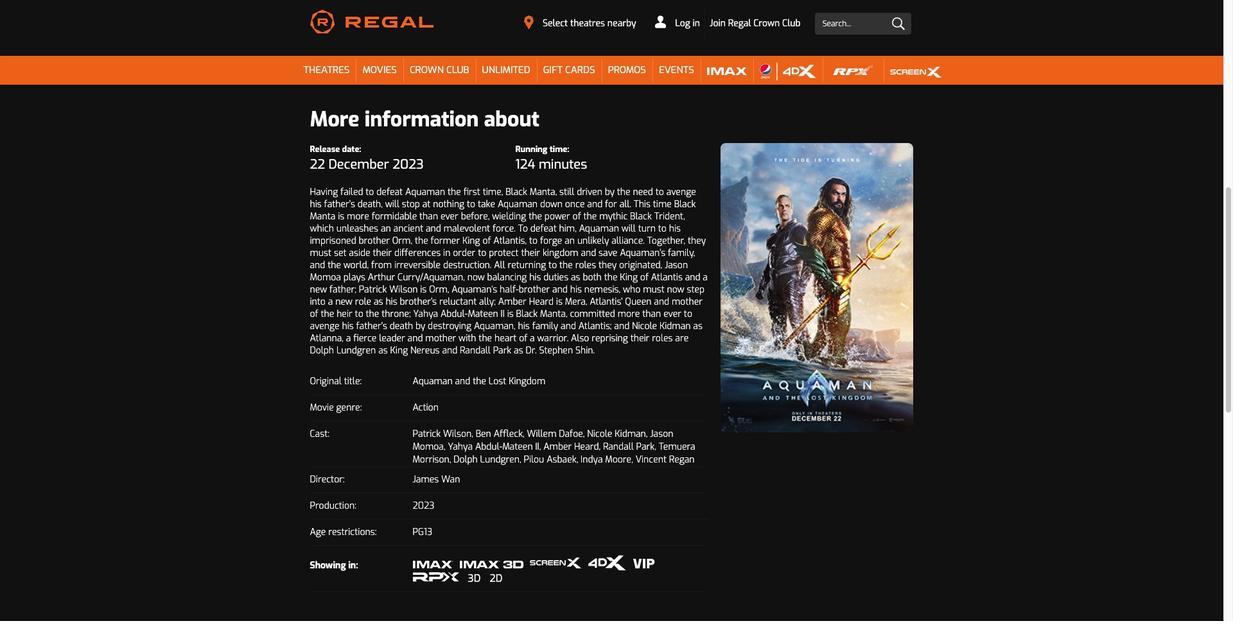 Task type: describe. For each thing, give the bounding box(es) containing it.
atlantis,
[[494, 235, 527, 247]]

as right role
[[374, 296, 383, 308]]

0 horizontal spatial new
[[310, 284, 327, 296]]

as left both
[[571, 272, 580, 284]]

with
[[459, 333, 476, 345]]

lost
[[489, 376, 506, 388]]

to right turn at the top of page
[[658, 223, 667, 235]]

is right the wilson
[[420, 284, 427, 296]]

0 horizontal spatial must
[[310, 247, 332, 259]]

1 horizontal spatial ever
[[664, 308, 682, 320]]

aquaman up "save"
[[579, 223, 619, 235]]

join
[[710, 17, 726, 30]]

1 horizontal spatial their
[[521, 247, 540, 259]]

2 horizontal spatial king
[[620, 272, 638, 284]]

need
[[633, 186, 653, 198]]

kingdom
[[543, 247, 579, 259]]

gift cards link
[[537, 56, 602, 85]]

screenx image
[[891, 62, 942, 81]]

mythic
[[600, 210, 628, 223]]

1 vertical spatial must
[[643, 284, 665, 296]]

is right "ii"
[[507, 308, 514, 320]]

and left lost at bottom
[[455, 376, 470, 388]]

his left duties
[[529, 272, 541, 284]]

the left lost at bottom
[[473, 376, 486, 388]]

1 vertical spatial will
[[622, 223, 636, 235]]

dr.
[[526, 345, 537, 357]]

restrictions:
[[328, 527, 377, 539]]

plays
[[344, 272, 366, 284]]

original
[[310, 376, 342, 388]]

production:
[[310, 500, 356, 512]]

0 horizontal spatial aquaman's
[[452, 284, 497, 296]]

theatres link
[[297, 56, 356, 85]]

atlantis'
[[590, 296, 623, 308]]

vincent
[[636, 454, 667, 466]]

promos
[[608, 64, 646, 77]]

to right the to
[[529, 235, 538, 247]]

more
[[310, 106, 359, 133]]

affleck,
[[494, 428, 525, 440]]

rpx - regal premium experience image
[[829, 62, 878, 81]]

patrick inside patrick wilson, ben affleck, willem dafoe, nicole kidman, jason momoa, yahya abdul-mateen ii, amber heard, randall park, temuera morrison, dolph lundgren, pilou asbaek, indya moore, vincent regan
[[413, 428, 441, 440]]

aquaman and the lost kingdom image
[[721, 143, 914, 433]]

the right the to
[[529, 210, 542, 223]]

a left fierce
[[346, 333, 351, 345]]

0 horizontal spatial king
[[390, 345, 408, 357]]

dolph inside having failed to defeat aquaman the first time, black manta, still driven by the need to avenge his father's death, will stop at nothing to take aquaman down once and for all. this time black manta is more formidable than ever before, wielding the power of the mythic black trident, which unleashes an ancient and malevolent force. to defeat him, aquaman will turn to his imprisoned brother orm, the former king of atlantis, to forge an unlikely alliance. together, they must set aside their differences in order to protect their kingdom and save aquaman's family, and the world, from irreversible destruction.  all returning to the roles they originated, jason momoa plays arthur curry/aquaman, now balancing his duties as both the king of atlantis and a new father; patrick wilson is orm, aquaman's half-brother and his nemesis, who must now step into a new role as his brother's reluctant ally; amber heard is mera, atlantis' queen and mother of the heir to the throne; yahya abdul-mateen ii is black manta, committed more than ever to avenge his father's death by destroying aquaman, his family and atlantis; and nicole kidman as atlanna, a fierce leader and mother with the heart of a warrior. also reprising their roles are dolph lundgren as king nereus and randall park as dr. stephen shin.
[[310, 345, 334, 357]]

aquaman up formidable
[[405, 186, 445, 198]]

1 horizontal spatial imax image
[[707, 62, 747, 81]]

mateen inside having failed to defeat aquaman the first time, black manta, still driven by the need to avenge his father's death, will stop at nothing to take aquaman down once and for all. this time black manta is more formidable than ever before, wielding the power of the mythic black trident, which unleashes an ancient and malevolent force. to defeat him, aquaman will turn to his imprisoned brother orm, the former king of atlantis, to forge an unlikely alliance. together, they must set aside their differences in order to protect their kingdom and save aquaman's family, and the world, from irreversible destruction.  all returning to the roles they originated, jason momoa plays arthur curry/aquaman, now balancing his duties as both the king of atlantis and a new father; patrick wilson is orm, aquaman's half-brother and his nemesis, who must now step into a new role as his brother's reluctant ally; amber heard is mera, atlantis' queen and mother of the heir to the throne; yahya abdul-mateen ii is black manta, committed more than ever to avenge his father's death by destroying aquaman, his family and atlantis; and nicole kidman as atlanna, a fierce leader and mother with the heart of a warrior. also reprising their roles are dolph lundgren as king nereus and randall park as dr. stephen shin.
[[468, 308, 498, 320]]

1 horizontal spatial they
[[688, 235, 706, 247]]

2 horizontal spatial their
[[631, 333, 650, 345]]

into
[[310, 296, 326, 308]]

to left "take"
[[467, 198, 475, 210]]

death,
[[358, 198, 383, 210]]

22
[[310, 156, 325, 173]]

abdul- inside having failed to defeat aquaman the first time, black manta, still driven by the need to avenge his father's death, will stop at nothing to take aquaman down once and for all. this time black manta is more formidable than ever before, wielding the power of the mythic black trident, which unleashes an ancient and malevolent force. to defeat him, aquaman will turn to his imprisoned brother orm, the former king of atlantis, to forge an unlikely alliance. together, they must set aside their differences in order to protect their kingdom and save aquaman's family, and the world, from irreversible destruction.  all returning to the roles they originated, jason momoa plays arthur curry/aquaman, now balancing his duties as both the king of atlantis and a new father; patrick wilson is orm, aquaman's half-brother and his nemesis, who must now step into a new role as his brother's reluctant ally; amber heard is mera, atlantis' queen and mother of the heir to the throne; yahya abdul-mateen ii is black manta, committed more than ever to avenge his father's death by destroying aquaman, his family and atlantis; and nicole kidman as atlanna, a fierce leader and mother with the heart of a warrior. also reprising their roles are dolph lundgren as king nereus and randall park as dr. stephen shin.
[[441, 308, 468, 320]]

of left atlantis
[[640, 272, 649, 284]]

0 horizontal spatial club
[[446, 64, 469, 77]]

a left warrior.
[[530, 333, 535, 345]]

0 horizontal spatial orm,
[[392, 235, 412, 247]]

james wan
[[413, 474, 460, 486]]

nicole inside patrick wilson, ben affleck, willem dafoe, nicole kidman, jason momoa, yahya abdul-mateen ii, amber heard, randall park, temuera morrison, dolph lundgren, pilou asbaek, indya moore, vincent regan
[[587, 428, 613, 440]]

power
[[545, 210, 570, 223]]

4dx image
[[588, 555, 627, 572]]

kidman
[[660, 320, 691, 333]]

ally;
[[479, 296, 496, 308]]

amber inside patrick wilson, ben affleck, willem dafoe, nicole kidman, jason momoa, yahya abdul-mateen ii, amber heard, randall park, temuera morrison, dolph lundgren, pilou asbaek, indya moore, vincent regan
[[544, 441, 572, 453]]

his up death
[[386, 296, 397, 308]]

to right heir
[[355, 308, 363, 320]]

crown club
[[410, 64, 469, 77]]

willem
[[527, 428, 557, 440]]

movierpx image
[[413, 573, 459, 582]]

nicole inside having failed to defeat aquaman the first time, black manta, still driven by the need to avenge his father's death, will stop at nothing to take aquaman down once and for all. this time black manta is more formidable than ever before, wielding the power of the mythic black trident, which unleashes an ancient and malevolent force. to defeat him, aquaman will turn to his imprisoned brother orm, the former king of atlantis, to forge an unlikely alliance. together, they must set aside their differences in order to protect their kingdom and save aquaman's family, and the world, from irreversible destruction.  all returning to the roles they originated, jason momoa plays arthur curry/aquaman, now balancing his duties as both the king of atlantis and a new father; patrick wilson is orm, aquaman's half-brother and his nemesis, who must now step into a new role as his brother's reluctant ally; amber heard is mera, atlantis' queen and mother of the heir to the throne; yahya abdul-mateen ii is black manta, committed more than ever to avenge his father's death by destroying aquaman, his family and atlantis; and nicole kidman as atlanna, a fierce leader and mother with the heart of a warrior. also reprising their roles are dolph lundgren as king nereus and randall park as dr. stephen shin.
[[632, 320, 657, 333]]

age
[[310, 527, 326, 539]]

a right into
[[328, 296, 333, 308]]

the left mythic
[[584, 210, 597, 223]]

kingdom
[[509, 376, 546, 388]]

as left dr.
[[514, 345, 523, 357]]

Search... text field
[[815, 13, 911, 35]]

fierce
[[353, 333, 377, 345]]

select theatres nearby
[[543, 17, 636, 30]]

movie genre:
[[310, 402, 362, 414]]

step
[[687, 284, 705, 296]]

of right heart
[[519, 333, 528, 345]]

dolph inside patrick wilson, ben affleck, willem dafoe, nicole kidman, jason momoa, yahya abdul-mateen ii, amber heard, randall park, temuera morrison, dolph lundgren, pilou asbaek, indya moore, vincent regan
[[454, 454, 478, 466]]

vip image
[[633, 559, 655, 569]]

his up "which"
[[310, 198, 322, 210]]

0 horizontal spatial brother
[[359, 235, 390, 247]]

select theatres nearby link
[[516, 12, 645, 34]]

all.
[[620, 198, 632, 210]]

regal
[[728, 17, 751, 30]]

0 vertical spatial defeat
[[377, 186, 403, 198]]

of up atlanna,
[[310, 308, 318, 320]]

1 vertical spatial by
[[416, 320, 425, 333]]

failed
[[341, 186, 363, 198]]

the left world,
[[328, 259, 341, 272]]

date:
[[342, 144, 361, 155]]

first
[[464, 186, 480, 198]]

0 vertical spatial king
[[463, 235, 480, 247]]

shin.
[[576, 345, 595, 357]]

1 vertical spatial roles
[[652, 333, 673, 345]]

1 horizontal spatial now
[[667, 284, 685, 296]]

malevolent
[[444, 223, 490, 235]]

join regal crown club link
[[705, 8, 805, 39]]

3d
[[468, 572, 481, 586]]

all
[[494, 259, 505, 272]]

morrison,
[[413, 454, 451, 466]]

imax 3d image
[[460, 561, 523, 569]]

duties
[[544, 272, 569, 284]]

0 horizontal spatial their
[[373, 247, 392, 259]]

as right are
[[693, 320, 703, 333]]

1 vertical spatial imax image
[[413, 561, 453, 569]]

the left heir
[[321, 308, 334, 320]]

pilou
[[524, 454, 544, 466]]

the left former
[[415, 235, 428, 247]]

and left "save"
[[581, 247, 596, 259]]

1 vertical spatial defeat
[[531, 223, 557, 235]]

his up lundgren
[[342, 320, 354, 333]]

promos link
[[602, 56, 653, 85]]

nereus
[[411, 345, 440, 357]]

0 horizontal spatial will
[[385, 198, 400, 210]]

to up are
[[684, 308, 693, 320]]

arthur
[[368, 272, 395, 284]]

1 vertical spatial father's
[[356, 320, 387, 333]]

unleashes
[[336, 223, 378, 235]]

0 horizontal spatial now
[[468, 272, 485, 284]]

minutes
[[539, 156, 587, 173]]

in inside having failed to defeat aquaman the first time, black manta, still driven by the need to avenge his father's death, will stop at nothing to take aquaman down once and for all. this time black manta is more formidable than ever before, wielding the power of the mythic black trident, which unleashes an ancient and malevolent force. to defeat him, aquaman will turn to his imprisoned brother orm, the former king of atlantis, to forge an unlikely alliance. together, they must set aside their differences in order to protect their kingdom and save aquaman's family, and the world, from irreversible destruction.  all returning to the roles they originated, jason momoa plays arthur curry/aquaman, now balancing his duties as both the king of atlantis and a new father; patrick wilson is orm, aquaman's half-brother and his nemesis, who must now step into a new role as his brother's reluctant ally; amber heard is mera, atlantis' queen and mother of the heir to the throne; yahya abdul-mateen ii is black manta, committed more than ever to avenge his father's death by destroying aquaman, his family and atlantis; and nicole kidman as atlanna, a fierce leader and mother with the heart of a warrior. also reprising their roles are dolph lundgren as king nereus and randall park as dr. stephen shin.
[[443, 247, 451, 259]]

regal image
[[310, 10, 433, 34]]

of right power
[[573, 210, 581, 223]]

still
[[560, 186, 575, 198]]

1 horizontal spatial brother
[[519, 284, 550, 296]]

gift
[[543, 64, 563, 77]]

heard
[[529, 296, 554, 308]]

committed
[[570, 308, 615, 320]]

1 vertical spatial manta,
[[540, 308, 568, 320]]

manta
[[310, 210, 336, 223]]

wilson
[[389, 284, 418, 296]]

movies link
[[356, 56, 403, 85]]

role
[[355, 296, 371, 308]]

unlikely
[[577, 235, 609, 247]]

0 vertical spatial in
[[693, 17, 700, 30]]

1 horizontal spatial more
[[618, 308, 640, 320]]

the left throne;
[[366, 308, 379, 320]]

pg13
[[413, 527, 433, 539]]

unlimited
[[482, 64, 530, 77]]

atlantis;
[[579, 320, 612, 333]]

black right time
[[674, 198, 696, 210]]

1 horizontal spatial new
[[335, 296, 353, 308]]

and right leader
[[408, 333, 423, 345]]

0 vertical spatial crown
[[754, 17, 780, 30]]

0 horizontal spatial they
[[599, 259, 617, 272]]

heard,
[[574, 441, 601, 453]]

0 horizontal spatial an
[[381, 223, 391, 235]]

action
[[413, 402, 439, 414]]

0 vertical spatial more
[[347, 210, 369, 223]]

nothing
[[433, 198, 465, 210]]

moore,
[[605, 454, 633, 466]]

to right need
[[656, 186, 664, 198]]

the left need
[[617, 186, 631, 198]]

running
[[516, 144, 548, 155]]

cast:
[[310, 428, 330, 440]]

both
[[583, 272, 602, 284]]

select
[[543, 17, 568, 30]]

yahya inside having failed to defeat aquaman the first time, black manta, still driven by the need to avenge his father's death, will stop at nothing to take aquaman down once and for all. this time black manta is more formidable than ever before, wielding the power of the mythic black trident, which unleashes an ancient and malevolent force. to defeat him, aquaman will turn to his imprisoned brother orm, the former king of atlantis, to forge an unlikely alliance. together, they must set aside their differences in order to protect their kingdom and save aquaman's family, and the world, from irreversible destruction.  all returning to the roles they originated, jason momoa plays arthur curry/aquaman, now balancing his duties as both the king of atlantis and a new father; patrick wilson is orm, aquaman's half-brother and his nemesis, who must now step into a new role as his brother's reluctant ally; amber heard is mera, atlantis' queen and mother of the heir to the throne; yahya abdul-mateen ii is black manta, committed more than ever to avenge his father's death by destroying aquaman, his family and atlantis; and nicole kidman as atlanna, a fierce leader and mother with the heart of a warrior. also reprising their roles are dolph lundgren as king nereus and randall park as dr. stephen shin.
[[413, 308, 438, 320]]

asbaek,
[[547, 454, 578, 466]]

0 vertical spatial than
[[420, 210, 438, 223]]

wilson,
[[443, 428, 473, 440]]

of left "force."
[[483, 235, 491, 247]]

park
[[493, 345, 512, 357]]

having
[[310, 186, 338, 198]]

log in
[[673, 17, 700, 30]]



Task type: vqa. For each thing, say whether or not it's contained in the screenshot.
the once
yes



Task type: locate. For each thing, give the bounding box(es) containing it.
mateen down affleck,
[[503, 441, 533, 453]]

more down who
[[618, 308, 640, 320]]

atlanna,
[[310, 333, 344, 345]]

director:
[[310, 474, 345, 486]]

and
[[587, 198, 603, 210], [426, 223, 441, 235], [581, 247, 596, 259], [310, 259, 325, 272], [685, 272, 701, 284], [553, 284, 568, 296], [654, 296, 670, 308], [561, 320, 576, 333], [614, 320, 630, 333], [408, 333, 423, 345], [442, 345, 458, 357], [455, 376, 470, 388]]

abdul- inside patrick wilson, ben affleck, willem dafoe, nicole kidman, jason momoa, yahya abdul-mateen ii, amber heard, randall park, temuera morrison, dolph lundgren, pilou asbaek, indya moore, vincent regan
[[475, 441, 503, 453]]

momoa
[[310, 272, 341, 284]]

father's up "which"
[[324, 198, 355, 210]]

title:
[[344, 376, 362, 388]]

lundgren
[[337, 345, 376, 357]]

1 vertical spatial yahya
[[448, 441, 473, 453]]

differences
[[394, 247, 441, 259]]

save
[[599, 247, 618, 259]]

0 horizontal spatial father's
[[324, 198, 355, 210]]

brother
[[359, 235, 390, 247], [519, 284, 550, 296]]

0 vertical spatial avenge
[[667, 186, 696, 198]]

2 vertical spatial king
[[390, 345, 408, 357]]

nemesis,
[[584, 284, 621, 296]]

0 vertical spatial by
[[605, 186, 615, 198]]

mateen inside patrick wilson, ben affleck, willem dafoe, nicole kidman, jason momoa, yahya abdul-mateen ii, amber heard, randall park, temuera morrison, dolph lundgren, pilou asbaek, indya moore, vincent regan
[[503, 441, 533, 453]]

1 horizontal spatial mother
[[672, 296, 703, 308]]

map marker icon image
[[524, 15, 534, 30]]

club left unlimited
[[446, 64, 469, 77]]

1 vertical spatial crown
[[410, 64, 444, 77]]

father's down role
[[356, 320, 387, 333]]

and right atlantis
[[685, 272, 701, 284]]

brother up from
[[359, 235, 390, 247]]

by right death
[[416, 320, 425, 333]]

to right order
[[478, 247, 487, 259]]

abdul- down ben
[[475, 441, 503, 453]]

0 vertical spatial roles
[[575, 259, 596, 272]]

1 horizontal spatial defeat
[[531, 223, 557, 235]]

is right manta
[[338, 210, 344, 223]]

before,
[[461, 210, 490, 223]]

heir
[[337, 308, 353, 320]]

1 horizontal spatial nicole
[[632, 320, 657, 333]]

new
[[310, 284, 327, 296], [335, 296, 353, 308]]

2023 inside release date: 22 december 2023
[[393, 156, 424, 173]]

this
[[634, 198, 651, 210]]

pepsi 4dx logo image
[[760, 62, 817, 81]]

1 horizontal spatial aquaman's
[[620, 247, 666, 259]]

aquaman up action
[[413, 376, 453, 388]]

irreversible
[[394, 259, 441, 272]]

and right atlantis;
[[614, 320, 630, 333]]

jason inside having failed to defeat aquaman the first time, black manta, still driven by the need to avenge his father's death, will stop at nothing to take aquaman down once and for all. this time black manta is more formidable than ever before, wielding the power of the mythic black trident, which unleashes an ancient and malevolent force. to defeat him, aquaman will turn to his imprisoned brother orm, the former king of atlantis, to forge an unlikely alliance. together, they must set aside their differences in order to protect their kingdom and save aquaman's family, and the world, from irreversible destruction.  all returning to the roles they originated, jason momoa plays arthur curry/aquaman, now balancing his duties as both the king of atlantis and a new father; patrick wilson is orm, aquaman's half-brother and his nemesis, who must now step into a new role as his brother's reluctant ally; amber heard is mera, atlantis' queen and mother of the heir to the throne; yahya abdul-mateen ii is black manta, committed more than ever to avenge his father's death by destroying aquaman, his family and atlantis; and nicole kidman as atlanna, a fierce leader and mother with the heart of a warrior. also reprising their roles are dolph lundgren as king nereus and randall park as dr. stephen shin.
[[665, 259, 688, 272]]

1 horizontal spatial father's
[[356, 320, 387, 333]]

dolph up original
[[310, 345, 334, 357]]

they right together,
[[688, 235, 706, 247]]

0 horizontal spatial by
[[416, 320, 425, 333]]

1 vertical spatial they
[[599, 259, 617, 272]]

1 vertical spatial 2023
[[413, 500, 435, 512]]

1 vertical spatial brother
[[519, 284, 550, 296]]

log in link
[[651, 8, 705, 39]]

their right aside
[[373, 247, 392, 259]]

0 vertical spatial yahya
[[413, 308, 438, 320]]

amber inside having failed to defeat aquaman the first time, black manta, still driven by the need to avenge his father's death, will stop at nothing to take aquaman down once and for all. this time black manta is more formidable than ever before, wielding the power of the mythic black trident, which unleashes an ancient and malevolent force. to defeat him, aquaman will turn to his imprisoned brother orm, the former king of atlantis, to forge an unlikely alliance. together, they must set aside their differences in order to protect their kingdom and save aquaman's family, and the world, from irreversible destruction.  all returning to the roles they originated, jason momoa plays arthur curry/aquaman, now balancing his duties as both the king of atlantis and a new father; patrick wilson is orm, aquaman's half-brother and his nemesis, who must now step into a new role as his brother's reluctant ally; amber heard is mera, atlantis' queen and mother of the heir to the throne; yahya abdul-mateen ii is black manta, committed more than ever to avenge his father's death by destroying aquaman, his family and atlantis; and nicole kidman as atlanna, a fierce leader and mother with the heart of a warrior. also reprising their roles are dolph lundgren as king nereus and randall park as dr. stephen shin.
[[498, 296, 527, 308]]

is left mera,
[[556, 296, 563, 308]]

1 vertical spatial than
[[643, 308, 661, 320]]

0 horizontal spatial yahya
[[413, 308, 438, 320]]

0 vertical spatial will
[[385, 198, 400, 210]]

mera,
[[565, 296, 587, 308]]

1 horizontal spatial in
[[693, 17, 700, 30]]

0 vertical spatial ever
[[441, 210, 459, 223]]

ben
[[476, 428, 491, 440]]

randall inside patrick wilson, ben affleck, willem dafoe, nicole kidman, jason momoa, yahya abdul-mateen ii, amber heard, randall park, temuera morrison, dolph lundgren, pilou asbaek, indya moore, vincent regan
[[603, 441, 634, 453]]

than up former
[[420, 210, 438, 223]]

1 vertical spatial mateen
[[503, 441, 533, 453]]

1 vertical spatial dolph
[[454, 454, 478, 466]]

0 horizontal spatial crown
[[410, 64, 444, 77]]

mother up kidman
[[672, 296, 703, 308]]

dolph up wan
[[454, 454, 478, 466]]

moviepagescreenx image
[[530, 553, 581, 572]]

black down need
[[630, 210, 652, 223]]

1 horizontal spatial abdul-
[[475, 441, 503, 453]]

1 horizontal spatial dolph
[[454, 454, 478, 466]]

movie
[[310, 402, 334, 414]]

aquaman up the to
[[498, 198, 538, 210]]

the left first
[[448, 186, 461, 198]]

at
[[423, 198, 431, 210]]

0 vertical spatial patrick
[[359, 284, 387, 296]]

0 horizontal spatial more
[[347, 210, 369, 223]]

are
[[675, 333, 689, 345]]

jason inside patrick wilson, ben affleck, willem dafoe, nicole kidman, jason momoa, yahya abdul-mateen ii, amber heard, randall park, temuera morrison, dolph lundgren, pilou asbaek, indya moore, vincent regan
[[650, 428, 674, 440]]

1 horizontal spatial yahya
[[448, 441, 473, 453]]

1 horizontal spatial amber
[[544, 441, 572, 453]]

and left both
[[553, 284, 568, 296]]

0 horizontal spatial amber
[[498, 296, 527, 308]]

defeat up formidable
[[377, 186, 403, 198]]

a
[[703, 272, 708, 284], [328, 296, 333, 308], [346, 333, 351, 345], [530, 333, 535, 345]]

time,
[[483, 186, 503, 198]]

trident,
[[654, 210, 685, 223]]

once
[[565, 198, 585, 210]]

to down forge
[[549, 259, 557, 272]]

1 horizontal spatial club
[[783, 17, 801, 30]]

destruction.
[[443, 259, 492, 272]]

aquaman,
[[474, 320, 516, 333]]

manta, left still
[[530, 186, 557, 198]]

imax image
[[707, 62, 747, 81], [413, 561, 453, 569]]

and left set
[[310, 259, 325, 272]]

1 vertical spatial king
[[620, 272, 638, 284]]

mother left with
[[425, 333, 456, 345]]

log
[[675, 17, 691, 30]]

0 vertical spatial amber
[[498, 296, 527, 308]]

1 vertical spatial mother
[[425, 333, 456, 345]]

age restrictions:
[[310, 527, 377, 539]]

mateen
[[468, 308, 498, 320], [503, 441, 533, 453]]

patrick inside having failed to defeat aquaman the first time, black manta, still driven by the need to avenge his father's death, will stop at nothing to take aquaman down once and for all. this time black manta is more formidable than ever before, wielding the power of the mythic black trident, which unleashes an ancient and malevolent force. to defeat him, aquaman will turn to his imprisoned brother orm, the former king of atlantis, to forge an unlikely alliance. together, they must set aside their differences in order to protect their kingdom and save aquaman's family, and the world, from irreversible destruction.  all returning to the roles they originated, jason momoa plays arthur curry/aquaman, now balancing his duties as both the king of atlantis and a new father; patrick wilson is orm, aquaman's half-brother and his nemesis, who must now step into a new role as his brother's reluctant ally; amber heard is mera, atlantis' queen and mother of the heir to the throne; yahya abdul-mateen ii is black manta, committed more than ever to avenge his father's death by destroying aquaman, his family and atlantis; and nicole kidman as atlanna, a fierce leader and mother with the heart of a warrior. also reprising their roles are dolph lundgren as king nereus and randall park as dr. stephen shin.
[[359, 284, 387, 296]]

must
[[310, 247, 332, 259], [643, 284, 665, 296]]

orm, down formidable
[[392, 235, 412, 247]]

0 horizontal spatial defeat
[[377, 186, 403, 198]]

aquaman's down destruction.
[[452, 284, 497, 296]]

jason down together,
[[665, 259, 688, 272]]

death
[[390, 320, 413, 333]]

ever up are
[[664, 308, 682, 320]]

0 vertical spatial imax image
[[707, 62, 747, 81]]

release
[[310, 144, 340, 155]]

1 horizontal spatial patrick
[[413, 428, 441, 440]]

1 horizontal spatial than
[[643, 308, 661, 320]]

black right time,
[[506, 186, 527, 198]]

information
[[365, 106, 479, 133]]

by left all.
[[605, 186, 615, 198]]

a right atlantis
[[703, 272, 708, 284]]

in
[[693, 17, 700, 30], [443, 247, 451, 259]]

1 horizontal spatial roles
[[652, 333, 673, 345]]

showing
[[310, 560, 346, 572]]

brother down the returning
[[519, 284, 550, 296]]

new left 'father;'
[[310, 284, 327, 296]]

1 horizontal spatial will
[[622, 223, 636, 235]]

brother's
[[400, 296, 437, 308]]

will
[[385, 198, 400, 210], [622, 223, 636, 235]]

his up family,
[[669, 223, 681, 235]]

will left the stop
[[385, 198, 400, 210]]

0 horizontal spatial abdul-
[[441, 308, 468, 320]]

an
[[381, 223, 391, 235], [565, 235, 575, 247]]

0 vertical spatial aquaman's
[[620, 247, 666, 259]]

1 horizontal spatial king
[[463, 235, 480, 247]]

manta, up warrior.
[[540, 308, 568, 320]]

theatres
[[571, 17, 605, 30]]

and left for
[[587, 198, 603, 210]]

nicole down the queen
[[632, 320, 657, 333]]

0 vertical spatial orm,
[[392, 235, 412, 247]]

set
[[334, 247, 347, 259]]

0 horizontal spatial mother
[[425, 333, 456, 345]]

forge
[[540, 235, 562, 247]]

his left family
[[518, 320, 530, 333]]

join regal crown club
[[710, 17, 801, 30]]

1 vertical spatial nicole
[[587, 428, 613, 440]]

1 vertical spatial randall
[[603, 441, 634, 453]]

nearby
[[608, 17, 636, 30]]

regan
[[669, 454, 695, 466]]

james
[[413, 474, 439, 486]]

half-
[[500, 284, 519, 296]]

yahya inside patrick wilson, ben affleck, willem dafoe, nicole kidman, jason momoa, yahya abdul-mateen ii, amber heard, randall park, temuera morrison, dolph lundgren, pilou asbaek, indya moore, vincent regan
[[448, 441, 473, 453]]

and right ancient
[[426, 223, 441, 235]]

events link
[[653, 56, 701, 85]]

0 vertical spatial 2023
[[393, 156, 424, 173]]

0 horizontal spatial nicole
[[587, 428, 613, 440]]

defeat right the to
[[531, 223, 557, 235]]

0 vertical spatial mother
[[672, 296, 703, 308]]

1 horizontal spatial must
[[643, 284, 665, 296]]

club up pepsi 4dx logo
[[783, 17, 801, 30]]

unlimited link
[[476, 56, 537, 85]]

together,
[[647, 235, 686, 247]]

1 horizontal spatial by
[[605, 186, 615, 198]]

0 vertical spatial abdul-
[[441, 308, 468, 320]]

124
[[516, 156, 535, 173]]

ii,
[[535, 441, 541, 453]]

0 vertical spatial dolph
[[310, 345, 334, 357]]

gift cards
[[543, 64, 595, 77]]

mateen left "ii"
[[468, 308, 498, 320]]

kidman,
[[615, 428, 648, 440]]

and right family
[[561, 320, 576, 333]]

king down death
[[390, 345, 408, 357]]

order
[[453, 247, 476, 259]]

imprisoned
[[310, 235, 356, 247]]

black right "ii"
[[516, 308, 538, 320]]

theatres
[[304, 64, 350, 77]]

by
[[605, 186, 615, 198], [416, 320, 425, 333]]

reluctant
[[439, 296, 477, 308]]

1 vertical spatial club
[[446, 64, 469, 77]]

wan
[[441, 474, 460, 486]]

must right who
[[643, 284, 665, 296]]

they up nemesis,
[[599, 259, 617, 272]]

must left set
[[310, 247, 332, 259]]

0 vertical spatial nicole
[[632, 320, 657, 333]]

king up the queen
[[620, 272, 638, 284]]

formidable
[[372, 210, 417, 223]]

0 vertical spatial jason
[[665, 259, 688, 272]]

crown right movies
[[410, 64, 444, 77]]

1 horizontal spatial orm,
[[429, 284, 449, 296]]

nicole
[[632, 320, 657, 333], [587, 428, 613, 440]]

family
[[532, 320, 558, 333]]

nicole up heard,
[[587, 428, 613, 440]]

his left both
[[570, 284, 582, 296]]

movies
[[363, 64, 397, 77]]

and left with
[[442, 345, 458, 357]]

ever up former
[[441, 210, 459, 223]]

0 vertical spatial father's
[[324, 198, 355, 210]]

avenge down into
[[310, 320, 340, 333]]

more down failed
[[347, 210, 369, 223]]

in:
[[348, 560, 358, 572]]

user icon image
[[656, 16, 667, 28]]

0 vertical spatial randall
[[460, 345, 491, 357]]

ancient
[[394, 223, 423, 235]]

patrick wilson, ben affleck, willem dafoe, nicole kidman, jason momoa, yahya abdul-mateen ii, amber heard, randall park, temuera morrison, dolph lundgren, pilou asbaek, indya moore, vincent regan
[[413, 428, 696, 466]]

0 vertical spatial they
[[688, 235, 706, 247]]

0 horizontal spatial than
[[420, 210, 438, 223]]

also
[[571, 333, 589, 345]]

turn
[[638, 223, 656, 235]]

1 horizontal spatial an
[[565, 235, 575, 247]]

randall inside having failed to defeat aquaman the first time, black manta, still driven by the need to avenge his father's death, will stop at nothing to take aquaman down once and for all. this time black manta is more formidable than ever before, wielding the power of the mythic black trident, which unleashes an ancient and malevolent force. to defeat him, aquaman will turn to his imprisoned brother orm, the former king of atlantis, to forge an unlikely alliance. together, they must set aside their differences in order to protect their kingdom and save aquaman's family, and the world, from irreversible destruction.  all returning to the roles they originated, jason momoa plays arthur curry/aquaman, now balancing his duties as both the king of atlantis and a new father; patrick wilson is orm, aquaman's half-brother and his nemesis, who must now step into a new role as his brother's reluctant ally; amber heard is mera, atlantis' queen and mother of the heir to the throne; yahya abdul-mateen ii is black manta, committed more than ever to avenge his father's death by destroying aquaman, his family and atlantis; and nicole kidman as atlanna, a fierce leader and mother with the heart of a warrior. also reprising their roles are dolph lundgren as king nereus and randall park as dr. stephen shin.
[[460, 345, 491, 357]]

yahya right death
[[413, 308, 438, 320]]

time:
[[550, 144, 569, 155]]

0 vertical spatial manta,
[[530, 186, 557, 198]]

as right fierce
[[378, 345, 388, 357]]

to right failed
[[366, 186, 374, 198]]

0 horizontal spatial patrick
[[359, 284, 387, 296]]

the right both
[[604, 272, 618, 284]]

1 horizontal spatial randall
[[603, 441, 634, 453]]

in right log
[[693, 17, 700, 30]]

0 horizontal spatial ever
[[441, 210, 459, 223]]

his
[[310, 198, 322, 210], [669, 223, 681, 235], [529, 272, 541, 284], [570, 284, 582, 296], [386, 296, 397, 308], [342, 320, 354, 333], [518, 320, 530, 333]]

the right with
[[479, 333, 492, 345]]

patrick down from
[[359, 284, 387, 296]]

father;
[[330, 284, 356, 296]]

abdul- up with
[[441, 308, 468, 320]]

2023
[[393, 156, 424, 173], [413, 500, 435, 512]]

1 vertical spatial in
[[443, 247, 451, 259]]

1 vertical spatial more
[[618, 308, 640, 320]]

genre:
[[336, 402, 362, 414]]

0 horizontal spatial roles
[[575, 259, 596, 272]]

imax image up 'movierpx' "image"
[[413, 561, 453, 569]]

down
[[540, 198, 563, 210]]

aquaman and the lost kingdom
[[413, 376, 546, 388]]

0 horizontal spatial in
[[443, 247, 451, 259]]

having failed to defeat aquaman the first time, black manta, still driven by the need to avenge his father's death, will stop at nothing to take aquaman down once and for all. this time black manta is more formidable than ever before, wielding the power of the mythic black trident, which unleashes an ancient and malevolent force. to defeat him, aquaman will turn to his imprisoned brother orm, the former king of atlantis, to forge an unlikely alliance. together, they must set aside their differences in order to protect their kingdom and save aquaman's family, and the world, from irreversible destruction.  all returning to the roles they originated, jason momoa plays arthur curry/aquaman, now balancing his duties as both the king of atlantis and a new father; patrick wilson is orm, aquaman's half-brother and his nemesis, who must now step into a new role as his brother's reluctant ally; amber heard is mera, atlantis' queen and mother of the heir to the throne; yahya abdul-mateen ii is black manta, committed more than ever to avenge his father's death by destroying aquaman, his family and atlantis; and nicole kidman as atlanna, a fierce leader and mother with the heart of a warrior. also reprising their roles are dolph lundgren as king nereus and randall park as dr. stephen shin.
[[310, 186, 708, 357]]

1 vertical spatial avenge
[[310, 320, 340, 333]]

than down atlantis
[[643, 308, 661, 320]]

stephen
[[539, 345, 573, 357]]

new left role
[[335, 296, 353, 308]]

manta,
[[530, 186, 557, 198], [540, 308, 568, 320]]

2023 up the stop
[[393, 156, 424, 173]]

patrick up momoa,
[[413, 428, 441, 440]]

the down forge
[[560, 259, 573, 272]]

and right the queen
[[654, 296, 670, 308]]

release date: 22 december 2023
[[310, 144, 424, 173]]

family,
[[668, 247, 695, 259]]

leader
[[379, 333, 405, 345]]

temuera
[[659, 441, 696, 453]]

king up destruction.
[[463, 235, 480, 247]]

protect
[[489, 247, 519, 259]]

0 horizontal spatial dolph
[[310, 345, 334, 357]]



